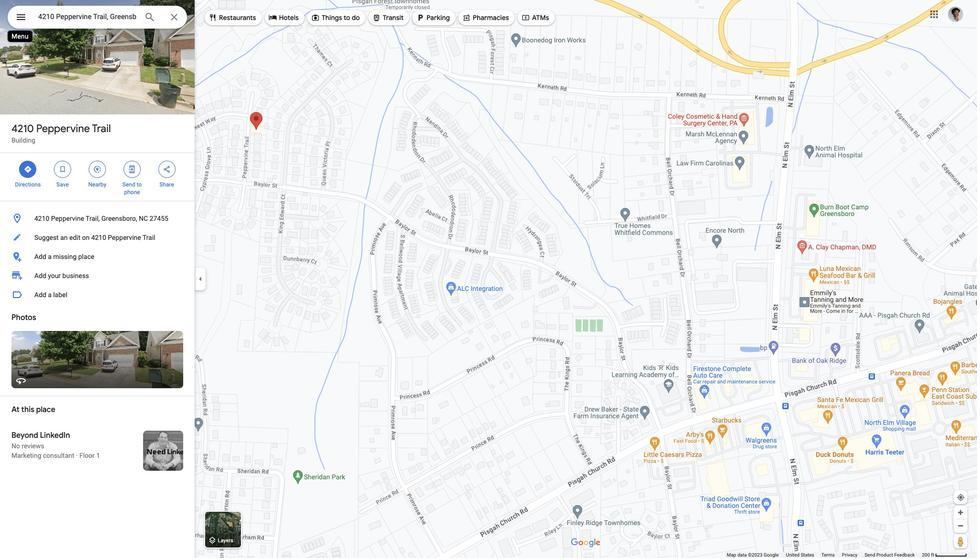 Task type: locate. For each thing, give the bounding box(es) containing it.
add left 'your'
[[34, 272, 46, 280]]

on
[[82, 234, 90, 241]]

0 horizontal spatial to
[[137, 181, 142, 188]]

at
[[11, 405, 19, 415]]

peppervine down greensboro,
[[108, 234, 141, 241]]

0 vertical spatial send
[[122, 181, 135, 188]]


[[24, 164, 32, 175]]

4210 inside button
[[91, 234, 106, 241]]

footer containing map data ©2023 google
[[727, 552, 922, 558]]

0 horizontal spatial place
[[36, 405, 55, 415]]

suggest
[[34, 234, 59, 241]]

4210 right on
[[91, 234, 106, 241]]

zoom out image
[[957, 523, 964, 530]]

4210 peppervine trail, greensboro, nc 27455 button
[[0, 209, 195, 228]]

at this place
[[11, 405, 55, 415]]

4210 inside 4210 peppervine trail building
[[11, 122, 34, 136]]

trail inside 4210 peppervine trail building
[[92, 122, 111, 136]]

1 vertical spatial trail
[[143, 234, 155, 241]]

0 vertical spatial place
[[78, 253, 94, 261]]

a
[[48, 253, 52, 261], [48, 291, 52, 299]]

to inside send to phone
[[137, 181, 142, 188]]

0 horizontal spatial trail
[[92, 122, 111, 136]]

terms button
[[822, 552, 835, 558]]

2 vertical spatial add
[[34, 291, 46, 299]]

add for add a missing place
[[34, 253, 46, 261]]

place
[[78, 253, 94, 261], [36, 405, 55, 415]]

to up phone
[[137, 181, 142, 188]]

atms
[[532, 13, 549, 22]]

4210
[[11, 122, 34, 136], [34, 215, 49, 222], [91, 234, 106, 241]]


[[58, 164, 67, 175]]

nearby
[[88, 181, 106, 188]]

0 vertical spatial to
[[344, 13, 350, 22]]

add inside add your business 'link'
[[34, 272, 46, 280]]


[[416, 12, 425, 23]]

google maps element
[[0, 0, 977, 558]]

 pharmacies
[[462, 12, 509, 23]]

0 vertical spatial peppervine
[[36, 122, 90, 136]]

united states
[[786, 553, 814, 558]]

trail down nc
[[143, 234, 155, 241]]

place right this
[[36, 405, 55, 415]]

trail inside button
[[143, 234, 155, 241]]

200 ft
[[922, 553, 935, 558]]

this
[[21, 405, 34, 415]]

beyond linkedin no reviews marketing consultant · floor 1
[[11, 431, 100, 460]]

send
[[122, 181, 135, 188], [865, 553, 875, 558]]

pharmacies
[[473, 13, 509, 22]]


[[209, 12, 217, 23]]

none field inside 4210 peppervine trail, greensboro, nc 27455 field
[[38, 11, 136, 22]]

1 horizontal spatial to
[[344, 13, 350, 22]]

transit
[[383, 13, 404, 22]]

add down suggest
[[34, 253, 46, 261]]

send inside send to phone
[[122, 181, 135, 188]]

0 vertical spatial 4210
[[11, 122, 34, 136]]

add inside add a missing place button
[[34, 253, 46, 261]]

states
[[801, 553, 814, 558]]


[[128, 164, 136, 175]]

add for add your business
[[34, 272, 46, 280]]

hotels
[[279, 13, 299, 22]]

send up phone
[[122, 181, 135, 188]]

send inside button
[[865, 553, 875, 558]]

4210 up suggest
[[34, 215, 49, 222]]

google account: tariq douglas  
(tariq.douglas@adept.ai) image
[[948, 7, 963, 22]]

peppervine
[[36, 122, 90, 136], [51, 215, 84, 222], [108, 234, 141, 241]]

peppervine inside button
[[51, 215, 84, 222]]

a left 'label'
[[48, 291, 52, 299]]


[[311, 12, 320, 23]]

send for send product feedback
[[865, 553, 875, 558]]

add for add a label
[[34, 291, 46, 299]]

parking
[[427, 13, 450, 22]]

 atms
[[522, 12, 549, 23]]

nc
[[139, 215, 148, 222]]

1 vertical spatial to
[[137, 181, 142, 188]]

0 vertical spatial add
[[34, 253, 46, 261]]

trail
[[92, 122, 111, 136], [143, 234, 155, 241]]

a left missing
[[48, 253, 52, 261]]

4210 up building
[[11, 122, 34, 136]]

map data ©2023 google
[[727, 553, 779, 558]]

1 vertical spatial send
[[865, 553, 875, 558]]

peppervine up an
[[51, 215, 84, 222]]

map
[[727, 553, 736, 558]]

27455
[[150, 215, 168, 222]]

privacy button
[[842, 552, 858, 558]]

peppervine up 
[[36, 122, 90, 136]]

 transit
[[372, 12, 404, 23]]

1 a from the top
[[48, 253, 52, 261]]

1 vertical spatial place
[[36, 405, 55, 415]]

do
[[352, 13, 360, 22]]

1 horizontal spatial 4210
[[34, 215, 49, 222]]

footer
[[727, 552, 922, 558]]

send left product
[[865, 553, 875, 558]]

2 vertical spatial 4210
[[91, 234, 106, 241]]

1 vertical spatial 4210
[[34, 215, 49, 222]]

1 horizontal spatial place
[[78, 253, 94, 261]]

3 add from the top
[[34, 291, 46, 299]]

1 vertical spatial peppervine
[[51, 215, 84, 222]]

None field
[[38, 11, 136, 22]]

add a label button
[[0, 285, 195, 304]]

to
[[344, 13, 350, 22], [137, 181, 142, 188]]

©2023
[[748, 553, 763, 558]]

actions for 4210 peppervine trail region
[[0, 153, 195, 201]]

4210 for trail,
[[34, 215, 49, 222]]

4210 inside button
[[34, 215, 49, 222]]


[[268, 12, 277, 23]]

to left do
[[344, 13, 350, 22]]

add
[[34, 253, 46, 261], [34, 272, 46, 280], [34, 291, 46, 299]]

1 horizontal spatial trail
[[143, 234, 155, 241]]

add a label
[[34, 291, 67, 299]]

0 vertical spatial trail
[[92, 122, 111, 136]]

share
[[160, 181, 174, 188]]

add left 'label'
[[34, 291, 46, 299]]

add inside add a label button
[[34, 291, 46, 299]]

1 vertical spatial add
[[34, 272, 46, 280]]

save
[[56, 181, 69, 188]]


[[93, 164, 102, 175]]

your
[[48, 272, 61, 280]]

2 add from the top
[[34, 272, 46, 280]]

2 horizontal spatial 4210
[[91, 234, 106, 241]]

trail up 
[[92, 122, 111, 136]]

beyond
[[11, 431, 38, 440]]

restaurants
[[219, 13, 256, 22]]

floor
[[79, 452, 95, 460]]

peppervine inside 4210 peppervine trail building
[[36, 122, 90, 136]]

2 vertical spatial peppervine
[[108, 234, 141, 241]]

1 vertical spatial a
[[48, 291, 52, 299]]

200 ft button
[[922, 553, 967, 558]]

send product feedback button
[[865, 552, 915, 558]]

0 horizontal spatial 4210
[[11, 122, 34, 136]]

2 a from the top
[[48, 291, 52, 299]]

1 horizontal spatial send
[[865, 553, 875, 558]]

greensboro,
[[101, 215, 137, 222]]

1 add from the top
[[34, 253, 46, 261]]

0 vertical spatial a
[[48, 253, 52, 261]]

terms
[[822, 553, 835, 558]]

things
[[322, 13, 342, 22]]

place down on
[[78, 253, 94, 261]]

place inside button
[[78, 253, 94, 261]]

google
[[764, 553, 779, 558]]

0 horizontal spatial send
[[122, 181, 135, 188]]

no
[[11, 442, 20, 450]]

show street view coverage image
[[954, 534, 968, 549]]



Task type: describe. For each thing, give the bounding box(es) containing it.
consultant
[[43, 452, 74, 460]]

 things to do
[[311, 12, 360, 23]]

directions
[[15, 181, 41, 188]]

ft
[[931, 553, 935, 558]]


[[15, 10, 27, 24]]

product
[[877, 553, 893, 558]]

edit
[[69, 234, 80, 241]]

to inside  things to do
[[344, 13, 350, 22]]

collapse side panel image
[[195, 274, 206, 284]]

 parking
[[416, 12, 450, 23]]

peppervine for trail,
[[51, 215, 84, 222]]

add your business
[[34, 272, 89, 280]]

4210 Peppervine Trail, Greensboro, NC 27455 field
[[8, 6, 187, 29]]

send product feedback
[[865, 553, 915, 558]]

layers
[[218, 538, 233, 544]]

privacy
[[842, 553, 858, 558]]


[[372, 12, 381, 23]]

 button
[[8, 6, 34, 31]]

show your location image
[[957, 493, 965, 502]]

send for send to phone
[[122, 181, 135, 188]]

a for missing
[[48, 253, 52, 261]]

suggest an edit on 4210 peppervine trail button
[[0, 228, 195, 247]]

peppervine inside button
[[108, 234, 141, 241]]


[[462, 12, 471, 23]]

united
[[786, 553, 800, 558]]

trail,
[[86, 215, 100, 222]]

 hotels
[[268, 12, 299, 23]]

4210 peppervine trail building
[[11, 122, 111, 144]]

united states button
[[786, 552, 814, 558]]

footer inside google maps element
[[727, 552, 922, 558]]

 search field
[[8, 6, 187, 31]]

add a missing place
[[34, 253, 94, 261]]

missing
[[53, 253, 77, 261]]

data
[[738, 553, 747, 558]]

label
[[53, 291, 67, 299]]

reviews
[[22, 442, 44, 450]]

200
[[922, 553, 930, 558]]

4210 peppervine trail main content
[[0, 0, 195, 558]]

·
[[76, 452, 78, 460]]


[[163, 164, 171, 175]]

add a missing place button
[[0, 247, 195, 266]]

an
[[60, 234, 68, 241]]

photos
[[11, 313, 36, 323]]

suggest an edit on 4210 peppervine trail
[[34, 234, 155, 241]]

building
[[11, 136, 35, 144]]

 restaurants
[[209, 12, 256, 23]]

business
[[62, 272, 89, 280]]

peppervine for trail
[[36, 122, 90, 136]]

4210 for trail
[[11, 122, 34, 136]]

phone
[[124, 189, 140, 196]]

add your business link
[[0, 266, 195, 285]]

zoom in image
[[957, 509, 964, 516]]

a for label
[[48, 291, 52, 299]]

feedback
[[894, 553, 915, 558]]

linkedin
[[40, 431, 70, 440]]

marketing
[[11, 452, 41, 460]]

send to phone
[[122, 181, 142, 196]]

1
[[96, 452, 100, 460]]


[[522, 12, 530, 23]]

4210 peppervine trail, greensboro, nc 27455
[[34, 215, 168, 222]]



Task type: vqa. For each thing, say whether or not it's contained in the screenshot.


